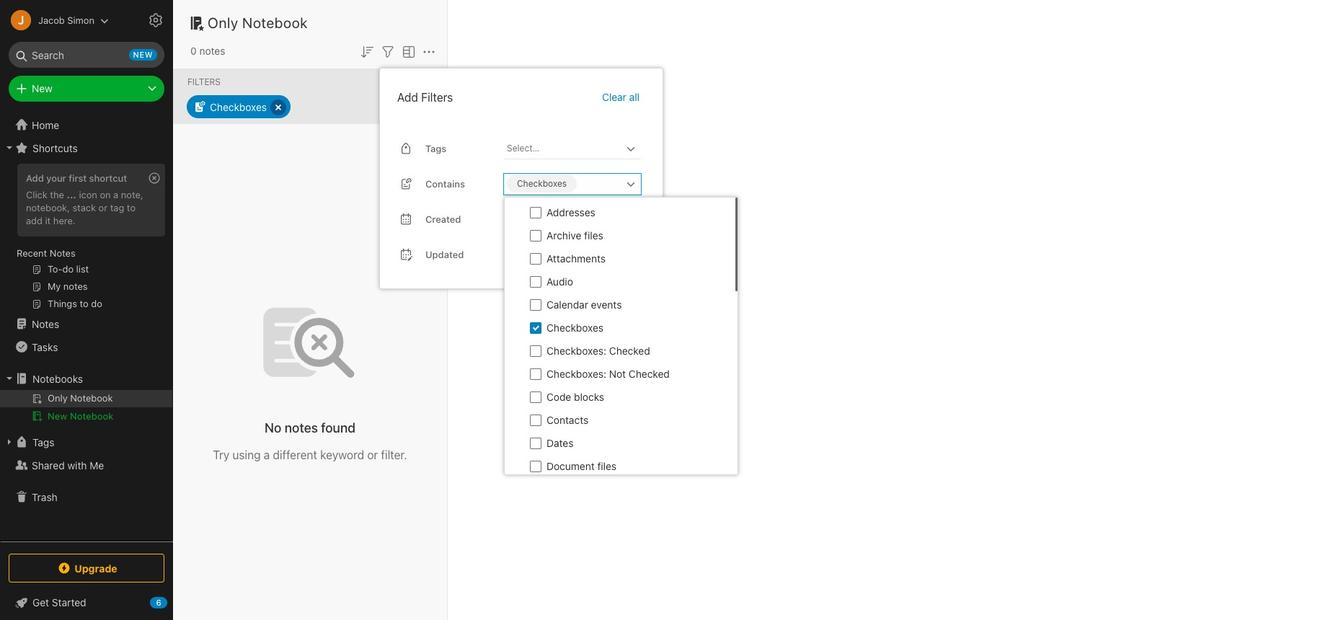 Task type: locate. For each thing, give the bounding box(es) containing it.
document files
[[547, 460, 617, 472]]

0 horizontal spatial or
[[99, 202, 108, 213]]

contacts
[[547, 414, 589, 426]]

tasks button
[[0, 335, 172, 359]]

2 vertical spatial checkboxes
[[547, 322, 604, 334]]

new search field
[[19, 42, 157, 68]]

Select1116 checkbox
[[530, 299, 542, 311]]

notes
[[50, 247, 76, 259], [32, 318, 59, 330]]

0 vertical spatial checkboxes button
[[187, 95, 291, 118]]

filters down more actions image
[[421, 91, 453, 104]]

Select1117 checkbox
[[530, 322, 542, 334]]

filters inside note list element
[[188, 76, 221, 87]]

only notebook
[[208, 14, 308, 31]]

Select1121 checkbox
[[530, 414, 542, 426]]

1 horizontal spatial or
[[367, 449, 378, 462]]

1 vertical spatial files
[[598, 460, 617, 472]]

0 vertical spatial tags
[[426, 142, 447, 154]]

row group containing addresses
[[505, 198, 736, 620]]

tag
[[110, 202, 124, 213]]

get started
[[32, 597, 86, 609]]

checkboxes inside note list element
[[210, 101, 267, 113]]

a right on
[[113, 189, 118, 200]]

0 vertical spatial add
[[397, 91, 418, 104]]

checkboxes: for checkboxes: checked
[[547, 345, 607, 357]]

tags button
[[0, 431, 172, 454]]

filter.
[[381, 449, 407, 462]]

checkboxes: checked
[[547, 345, 650, 357]]

 input text field up addresses
[[579, 174, 623, 194]]

add filters
[[397, 91, 453, 104]]

 input text field up the contains field
[[506, 138, 623, 159]]

1 vertical spatial checkboxes
[[517, 178, 567, 189]]

Select1115 checkbox
[[530, 276, 542, 288]]

 input text field inside tags 'field'
[[506, 138, 623, 159]]

1 vertical spatial checkboxes button
[[507, 175, 577, 192]]

 input text field
[[506, 138, 623, 159], [579, 174, 623, 194]]

notebook up tags button
[[70, 410, 114, 422]]

or inside note list element
[[367, 449, 378, 462]]

new for new
[[32, 82, 53, 95]]

checked
[[609, 345, 650, 357], [629, 368, 670, 380]]

0 vertical spatial or
[[99, 202, 108, 213]]

checkboxes button
[[187, 95, 291, 118], [507, 175, 577, 192]]

notes right 0
[[199, 45, 225, 57]]

notebook inside button
[[70, 410, 114, 422]]

checked right "not"
[[629, 368, 670, 380]]

0 horizontal spatial filters
[[188, 76, 221, 87]]

checkboxes: for checkboxes: not checked
[[547, 368, 607, 380]]

filters down 0 notes
[[188, 76, 221, 87]]

0 horizontal spatial a
[[113, 189, 118, 200]]

Select1114 checkbox
[[530, 253, 542, 264]]

0 horizontal spatial notes
[[199, 45, 225, 57]]

checkboxes button up select1112 option
[[507, 175, 577, 192]]

Select1119 checkbox
[[530, 368, 542, 380]]

Sort options field
[[359, 42, 376, 60]]

started
[[52, 597, 86, 609]]

tree
[[0, 113, 173, 541]]

here.
[[53, 215, 75, 226]]

recent
[[17, 247, 47, 259]]

add up click
[[26, 172, 44, 184]]

0 horizontal spatial add
[[26, 172, 44, 184]]

your
[[46, 172, 66, 184]]

new up the home
[[32, 82, 53, 95]]

notes up tasks
[[32, 318, 59, 330]]

0 horizontal spatial tags
[[32, 436, 54, 448]]

files right the 'document'
[[598, 460, 617, 472]]

0 horizontal spatial checkboxes button
[[187, 95, 291, 118]]

tree containing home
[[0, 113, 173, 541]]

notebooks
[[32, 373, 83, 385]]

1 vertical spatial notes
[[285, 420, 318, 436]]

the
[[50, 189, 64, 200]]

checkboxes:
[[547, 345, 607, 357], [547, 368, 607, 380]]

tags up contains
[[426, 142, 447, 154]]

1 vertical spatial new
[[48, 410, 67, 422]]

1 vertical spatial notebook
[[70, 410, 114, 422]]

add
[[26, 215, 43, 226]]

clear
[[602, 91, 627, 103]]

Select1120 checkbox
[[530, 391, 542, 403]]

click to collapse image
[[168, 594, 179, 611]]

notebook right only
[[242, 14, 308, 31]]

1 vertical spatial  input text field
[[579, 174, 623, 194]]

0 vertical spatial notes
[[199, 45, 225, 57]]

0 vertical spatial checkboxes:
[[547, 345, 607, 357]]

1 horizontal spatial add
[[397, 91, 418, 104]]

0 vertical spatial  input text field
[[506, 138, 623, 159]]

a inside note list element
[[264, 449, 270, 462]]

recent notes
[[17, 247, 76, 259]]

0 vertical spatial notes
[[50, 247, 76, 259]]

1 horizontal spatial checkboxes button
[[507, 175, 577, 192]]

a right using
[[264, 449, 270, 462]]

add your first shortcut
[[26, 172, 127, 184]]

6
[[156, 598, 161, 607]]

Select1112 checkbox
[[530, 207, 542, 218]]

jacob
[[38, 14, 65, 26]]

1 vertical spatial tags
[[32, 436, 54, 448]]

new inside popup button
[[32, 82, 53, 95]]

checkboxes: up checkboxes: not checked
[[547, 345, 607, 357]]

or
[[99, 202, 108, 213], [367, 449, 378, 462]]

1 vertical spatial checkboxes:
[[547, 368, 607, 380]]

a
[[113, 189, 118, 200], [264, 449, 270, 462]]

updated
[[426, 249, 464, 260]]

or down on
[[99, 202, 108, 213]]

checkboxes button inside note list element
[[187, 95, 291, 118]]

add inside group
[[26, 172, 44, 184]]

notebook
[[242, 14, 308, 31], [70, 410, 114, 422]]

new notebook button
[[0, 408, 172, 425]]

1 horizontal spatial notes
[[285, 420, 318, 436]]

only
[[208, 14, 239, 31]]

add for add filters
[[397, 91, 418, 104]]

all
[[629, 91, 640, 103]]

a inside icon on a note, notebook, stack or tag to add it here.
[[113, 189, 118, 200]]

attachments
[[547, 252, 606, 265]]

icon on a note, notebook, stack or tag to add it here.
[[26, 189, 143, 226]]

0 vertical spatial checked
[[609, 345, 650, 357]]

0 vertical spatial filters
[[188, 76, 221, 87]]

0 vertical spatial notebook
[[242, 14, 308, 31]]

checkboxes button down 0 notes
[[187, 95, 291, 118]]

filters
[[188, 76, 221, 87], [421, 91, 453, 104]]

group
[[0, 159, 172, 318]]

or left the filter.
[[367, 449, 378, 462]]

add down view options "field"
[[397, 91, 418, 104]]

1 vertical spatial checked
[[629, 368, 670, 380]]

checkboxes down calendar
[[547, 322, 604, 334]]

2 checkboxes: from the top
[[547, 368, 607, 380]]

0 vertical spatial a
[[113, 189, 118, 200]]

new inside button
[[48, 410, 67, 422]]

1 vertical spatial a
[[264, 449, 270, 462]]

tags
[[426, 142, 447, 154], [32, 436, 54, 448]]

audio
[[547, 275, 573, 288]]

checkboxes down 0 notes
[[210, 101, 267, 113]]

try
[[213, 449, 230, 462]]

notes for no
[[285, 420, 318, 436]]

clear all
[[602, 91, 640, 103]]

document
[[547, 460, 595, 472]]

1 vertical spatial filters
[[421, 91, 453, 104]]

1 vertical spatial or
[[367, 449, 378, 462]]

notes up different
[[285, 420, 318, 436]]

1 horizontal spatial notebook
[[242, 14, 308, 31]]

tags up shared
[[32, 436, 54, 448]]

add
[[397, 91, 418, 104], [26, 172, 44, 184]]

checkboxes up select1112 option
[[517, 178, 567, 189]]

1 vertical spatial add
[[26, 172, 44, 184]]

home
[[32, 119, 59, 131]]

checked up "not"
[[609, 345, 650, 357]]

keyword
[[320, 449, 364, 462]]

click the ...
[[26, 189, 76, 200]]

add filters image
[[379, 43, 397, 60]]

checkboxes button inside the contains field
[[507, 175, 577, 192]]

row group
[[505, 198, 736, 620]]

files up attachments at the top left of page
[[584, 229, 604, 242]]

0 vertical spatial checkboxes
[[210, 101, 267, 113]]

checkboxes
[[210, 101, 267, 113], [517, 178, 567, 189], [547, 322, 604, 334]]

new down notebooks on the left
[[48, 410, 67, 422]]

checkboxes inside the contains field
[[517, 178, 567, 189]]

notes right recent
[[50, 247, 76, 259]]

1 checkboxes: from the top
[[547, 345, 607, 357]]

0 vertical spatial new
[[32, 82, 53, 95]]

1 horizontal spatial a
[[264, 449, 270, 462]]

checkboxes: up code blocks at the left of page
[[547, 368, 607, 380]]

expand tags image
[[4, 436, 15, 448]]

Select1118 checkbox
[[530, 345, 542, 357]]

notebook inside note list element
[[242, 14, 308, 31]]

0 vertical spatial files
[[584, 229, 604, 242]]

0 horizontal spatial notebook
[[70, 410, 114, 422]]

files for archive files
[[584, 229, 604, 242]]

files
[[584, 229, 604, 242], [598, 460, 617, 472]]

new
[[32, 82, 53, 95], [48, 410, 67, 422]]

notes
[[199, 45, 225, 57], [285, 420, 318, 436]]

cell
[[0, 390, 172, 408]]



Task type: describe. For each thing, give the bounding box(es) containing it.
different
[[273, 449, 317, 462]]

calendar events
[[547, 298, 622, 311]]

Account field
[[0, 6, 109, 35]]

note window - empty element
[[448, 0, 1329, 620]]

contains
[[426, 178, 465, 189]]

note,
[[121, 189, 143, 200]]

Select1123 checkbox
[[530, 461, 542, 472]]

a for ...
[[113, 189, 118, 200]]

or inside icon on a note, notebook, stack or tag to add it here.
[[99, 202, 108, 213]]

expand notebooks image
[[4, 373, 15, 384]]

more actions image
[[421, 43, 438, 60]]

shortcuts button
[[0, 136, 172, 159]]

archive
[[547, 229, 582, 242]]

home link
[[0, 113, 173, 136]]

shortcut
[[89, 172, 127, 184]]

created
[[426, 213, 461, 225]]

Help and Learning task checklist field
[[0, 592, 173, 615]]

View options field
[[397, 42, 418, 60]]

no
[[265, 420, 282, 436]]

tasks
[[32, 341, 58, 353]]

dates
[[547, 437, 574, 449]]

with
[[67, 459, 87, 471]]

0
[[190, 45, 197, 57]]

shortcuts
[[32, 142, 78, 154]]

stack
[[72, 202, 96, 213]]

1 horizontal spatial tags
[[426, 142, 447, 154]]

upgrade button
[[9, 554, 164, 583]]

group containing add your first shortcut
[[0, 159, 172, 318]]

new notebook
[[48, 410, 114, 422]]

add for add your first shortcut
[[26, 172, 44, 184]]

note list element
[[173, 0, 448, 620]]

checkboxes: not checked
[[547, 368, 670, 380]]

found
[[321, 420, 356, 436]]

it
[[45, 215, 51, 226]]

1 horizontal spatial filters
[[421, 91, 453, 104]]

clear all button
[[601, 89, 641, 106]]

settings image
[[147, 12, 164, 29]]

jacob simon
[[38, 14, 95, 26]]

shared with me link
[[0, 454, 172, 477]]

notebooks link
[[0, 367, 172, 390]]

code blocks
[[547, 391, 605, 403]]

...
[[67, 189, 76, 200]]

trash
[[32, 491, 58, 503]]

click
[[26, 189, 47, 200]]

code
[[547, 391, 572, 403]]

Tags field
[[504, 138, 641, 159]]

Select1122 checkbox
[[530, 438, 542, 449]]

blocks
[[574, 391, 605, 403]]

1 vertical spatial notes
[[32, 318, 59, 330]]

on
[[100, 189, 111, 200]]

archive files
[[547, 229, 604, 242]]

Search text field
[[19, 42, 154, 68]]

contains remove image
[[643, 180, 653, 190]]

new
[[133, 50, 153, 59]]

notebook for new notebook
[[70, 410, 114, 422]]

new for new notebook
[[48, 410, 67, 422]]

Contains field
[[504, 174, 641, 195]]

calendar
[[547, 298, 589, 311]]

new button
[[9, 76, 164, 102]]

no notes found
[[265, 420, 356, 436]]

using
[[233, 449, 261, 462]]

icon
[[79, 189, 97, 200]]

not
[[609, 368, 626, 380]]

events
[[591, 298, 622, 311]]

tags inside button
[[32, 436, 54, 448]]

first
[[69, 172, 87, 184]]

trash link
[[0, 485, 172, 509]]

 input text field inside the contains field
[[579, 174, 623, 194]]

notes link
[[0, 312, 172, 335]]

to
[[127, 202, 136, 213]]

shared with me
[[32, 459, 104, 471]]

cell inside tree
[[0, 390, 172, 408]]

More actions field
[[421, 42, 438, 60]]

Select1113 checkbox
[[530, 230, 542, 241]]

notebook,
[[26, 202, 70, 213]]

0 notes
[[190, 45, 225, 57]]

upgrade
[[75, 562, 117, 575]]

notes for 0
[[199, 45, 225, 57]]

files for document files
[[598, 460, 617, 472]]

addresses
[[547, 206, 596, 218]]

notebook for only notebook
[[242, 14, 308, 31]]

Add filters field
[[379, 42, 397, 60]]

me
[[90, 459, 104, 471]]

simon
[[67, 14, 95, 26]]

notes inside group
[[50, 247, 76, 259]]

shared
[[32, 459, 65, 471]]

a for no notes found
[[264, 449, 270, 462]]

new notebook group
[[0, 390, 172, 431]]

get
[[32, 597, 49, 609]]

try using a different keyword or filter.
[[213, 449, 407, 462]]



Task type: vqa. For each thing, say whether or not it's contained in the screenshot.
Select1118 checkbox
yes



